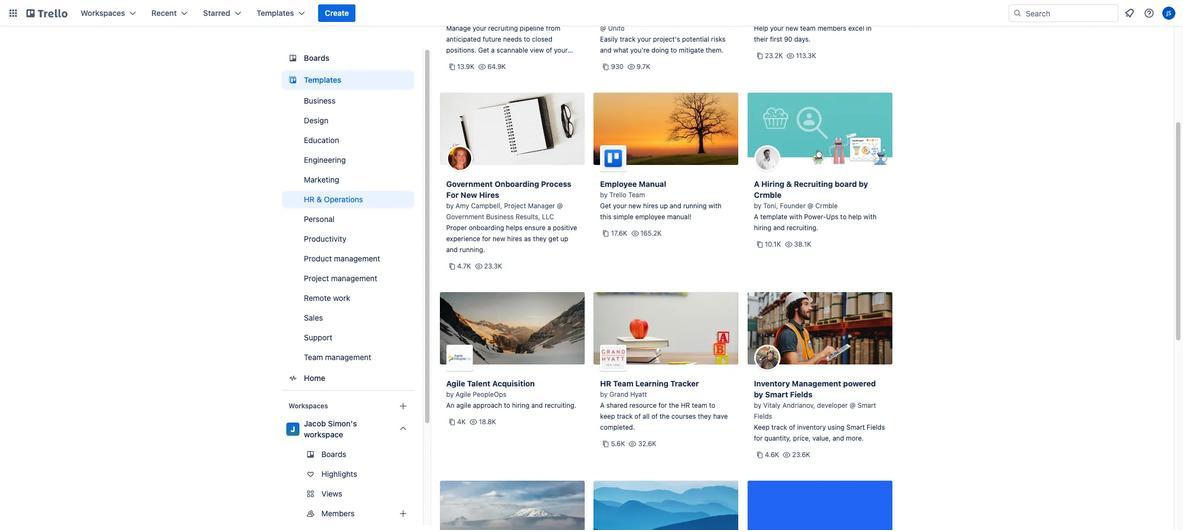 Task type: describe. For each thing, give the bounding box(es) containing it.
highlights link
[[282, 466, 414, 484]]

templates link
[[282, 70, 414, 90]]

home
[[304, 374, 325, 383]]

remote
[[304, 294, 331, 303]]

simon's
[[328, 419, 357, 429]]

recruiting. inside agile talent acquisition by agile peopleops an agile approach to hiring and recruiting.
[[545, 402, 577, 410]]

for inside 'government onboarding process for new hires by amy campbell, project manager @ government business results, llc proper onboarding helps ensure a positive experience for new hires as they get up and running.'
[[482, 235, 491, 243]]

running
[[684, 202, 707, 210]]

2 government from the top
[[447, 213, 485, 221]]

keep
[[601, 413, 616, 421]]

product management link
[[282, 250, 414, 268]]

to inside hr team learning tracker by grand hyatt a shared resource for the hr team to keep track of all of the courses they have completed.
[[710, 402, 716, 410]]

government onboarding process for new hires by amy campbell, project manager @ government business results, llc proper onboarding helps ensure a positive experience for new hires as they get up and running.
[[447, 180, 578, 254]]

hires inside 'government onboarding process for new hires by amy campbell, project manager @ government business results, llc proper onboarding helps ensure a positive experience for new hires as they get up and running.'
[[508, 235, 523, 243]]

1 horizontal spatial of
[[652, 413, 658, 421]]

team inside hr team learning tracker by grand hyatt a shared resource for the hr team to keep track of all of the courses they have completed.
[[692, 402, 708, 410]]

1 vertical spatial agile
[[456, 391, 471, 399]]

0 horizontal spatial of
[[635, 413, 641, 421]]

0 vertical spatial a
[[755, 180, 760, 189]]

founder
[[781, 202, 806, 210]]

1 vertical spatial smart
[[858, 402, 877, 410]]

resource
[[630, 402, 657, 410]]

90
[[785, 35, 793, 43]]

2 vertical spatial smart
[[847, 424, 866, 432]]

they inside hr team learning tracker by grand hyatt a shared resource for the hr team to keep track of all of the courses they have completed.
[[698, 413, 712, 421]]

by inside agile talent acquisition by agile peopleops an agile approach to hiring and recruiting.
[[447, 391, 454, 399]]

price,
[[794, 435, 811, 443]]

to inside a hiring & recruiting board by crmble by toni, founder @ crmble a template with power-ups to help with hiring and recruiting.
[[841, 213, 847, 221]]

workspaces button
[[74, 4, 143, 22]]

hr team learning tracker by grand hyatt a shared resource for the hr team to keep track of all of the courses they have completed.
[[601, 379, 728, 432]]

ups
[[827, 213, 839, 221]]

onboarding
[[495, 180, 540, 189]]

0 vertical spatial smart
[[766, 390, 789, 400]]

track inside the 'by nicholas bouchard, content marketer @ unito easily track your project's potential risks and what you're doing to mitigate them.'
[[620, 35, 636, 43]]

an
[[447, 402, 455, 410]]

by inside the 'by nicholas bouchard, content marketer @ unito easily track your project's potential risks and what you're doing to mitigate them.'
[[601, 13, 608, 21]]

for
[[447, 190, 459, 200]]

members
[[321, 509, 355, 519]]

what
[[614, 46, 629, 54]]

toni, founder @ crmble image
[[755, 145, 781, 172]]

j
[[291, 425, 295, 434]]

new inside 'government onboarding process for new hires by amy campbell, project manager @ government business results, llc proper onboarding helps ensure a positive experience for new hires as they get up and running.'
[[493, 235, 506, 243]]

personal link
[[282, 211, 414, 228]]

18.8k
[[479, 418, 497, 427]]

hyatt
[[631, 391, 647, 399]]

courses
[[672, 413, 696, 421]]

jacob simon's workspace
[[304, 419, 357, 440]]

1 horizontal spatial fields
[[791, 390, 813, 400]]

32.6k
[[639, 440, 657, 448]]

9.7k
[[637, 63, 651, 71]]

hr for hr & operations
[[304, 195, 314, 204]]

track inside inventory management powered by smart fields by vitaly andrianov, developer @ smart fields keep track of inventory using smart fields for quantity, price, value, and more.
[[772, 424, 788, 432]]

jacob
[[304, 419, 326, 429]]

agile
[[457, 402, 471, 410]]

template
[[761, 213, 788, 221]]

starred
[[203, 8, 230, 18]]

agile talent acquisition by agile peopleops an agile approach to hiring and recruiting.
[[447, 379, 577, 410]]

all
[[643, 413, 650, 421]]

jacob simon (jacobsimon16) image
[[1163, 7, 1176, 20]]

add image
[[397, 508, 410, 521]]

employee
[[601, 180, 637, 189]]

930
[[612, 63, 624, 71]]

forward image
[[412, 508, 425, 521]]

amy
[[456, 202, 470, 210]]

toni,
[[764, 202, 779, 210]]

tracker
[[671, 379, 700, 389]]

by nicholas bouchard, content marketer @ unito easily track your project's potential risks and what you're doing to mitigate them.
[[601, 13, 726, 54]]

workspace
[[304, 430, 343, 440]]

sales
[[304, 313, 323, 323]]

boards link for views
[[282, 446, 414, 464]]

easily
[[601, 35, 618, 43]]

proper
[[447, 224, 467, 232]]

hiring
[[762, 180, 785, 189]]

engineering
[[304, 155, 346, 165]]

experience
[[447, 235, 481, 243]]

4.7k
[[458, 262, 471, 271]]

a inside hr team learning tracker by grand hyatt a shared resource for the hr team to keep track of all of the courses they have completed.
[[601, 402, 605, 410]]

team management
[[304, 353, 371, 362]]

recent button
[[145, 4, 194, 22]]

open information menu image
[[1145, 8, 1156, 19]]

to inside the 'by nicholas bouchard, content marketer @ unito easily track your project's potential risks and what you're doing to mitigate them.'
[[671, 46, 677, 54]]

1 vertical spatial templates
[[304, 75, 341, 85]]

23.2k
[[765, 52, 784, 60]]

your inside employee manual by trello team get your new hires up and running with this simple employee manual!
[[613, 202, 627, 210]]

0 notifications image
[[1124, 7, 1137, 20]]

have
[[714, 413, 728, 421]]

your inside the 'by nicholas bouchard, content marketer @ unito easily track your project's potential risks and what you're doing to mitigate them.'
[[638, 35, 652, 43]]

inventory
[[798, 424, 827, 432]]

power-
[[805, 213, 827, 221]]

project inside 'government onboarding process for new hires by amy campbell, project manager @ government business results, llc proper onboarding helps ensure a positive experience for new hires as they get up and running.'
[[504, 202, 526, 210]]

llc
[[542, 213, 555, 221]]

165.2k
[[641, 229, 662, 238]]

support
[[304, 333, 332, 343]]

sales link
[[282, 310, 414, 327]]

create
[[325, 8, 349, 18]]

business link
[[282, 92, 414, 110]]

with inside employee manual by trello team get your new hires up and running with this simple employee manual!
[[709, 202, 722, 210]]

management for team management
[[325, 353, 371, 362]]

product
[[304, 254, 332, 263]]

of inside inventory management powered by smart fields by vitaly andrianov, developer @ smart fields keep track of inventory using smart fields for quantity, price, value, and more.
[[790, 424, 796, 432]]

talent
[[467, 379, 491, 389]]

4k
[[458, 418, 466, 427]]

help your new team members excel in their first 90 days.
[[755, 24, 872, 43]]

their
[[755, 35, 769, 43]]

trello team image
[[601, 145, 627, 172]]

1 government from the top
[[447, 180, 493, 189]]

hiring inside a hiring & recruiting board by crmble by toni, founder @ crmble a template with power-ups to help with hiring and recruiting.
[[755, 224, 772, 232]]

template board image
[[286, 74, 299, 87]]

potential
[[683, 35, 710, 43]]

manual!
[[668, 213, 692, 221]]

get
[[549, 235, 559, 243]]

for inside hr team learning tracker by grand hyatt a shared resource for the hr team to keep track of all of the courses they have completed.
[[659, 402, 668, 410]]

forward image
[[412, 488, 425, 501]]

new inside the "help your new team members excel in their first 90 days."
[[786, 24, 799, 32]]

@ inside a hiring & recruiting board by crmble by toni, founder @ crmble a template with power-ups to help with hiring and recruiting.
[[808, 202, 814, 210]]

64.9k
[[488, 63, 506, 71]]

create button
[[318, 4, 356, 22]]

back to home image
[[26, 4, 68, 22]]

up inside employee manual by trello team get your new hires up and running with this simple employee manual!
[[661, 202, 668, 210]]

create a workspace image
[[397, 400, 410, 413]]

you're
[[631, 46, 650, 54]]

hr for hr team learning tracker by grand hyatt a shared resource for the hr team to keep track of all of the courses they have completed.
[[601, 379, 612, 389]]

by left toni,
[[755, 202, 762, 210]]

project management link
[[282, 270, 414, 288]]

0 vertical spatial business
[[304, 96, 335, 105]]

and inside inventory management powered by smart fields by vitaly andrianov, developer @ smart fields keep track of inventory using smart fields for quantity, price, value, and more.
[[833, 435, 845, 443]]

amy campbell, project manager @ government business results, llc image
[[447, 145, 473, 172]]

marketing link
[[282, 171, 414, 189]]



Task type: locate. For each thing, give the bounding box(es) containing it.
@ inside inventory management powered by smart fields by vitaly andrianov, developer @ smart fields keep track of inventory using smart fields for quantity, price, value, and more.
[[850, 402, 856, 410]]

@
[[601, 24, 607, 32], [557, 202, 563, 210], [808, 202, 814, 210], [850, 402, 856, 410]]

by inside employee manual by trello team get your new hires up and running with this simple employee manual!
[[601, 191, 608, 199]]

developer
[[818, 402, 848, 410]]

2 horizontal spatial your
[[771, 24, 784, 32]]

business
[[304, 96, 335, 105], [486, 213, 514, 221]]

fields right using
[[867, 424, 886, 432]]

1 horizontal spatial up
[[661, 202, 668, 210]]

1 horizontal spatial they
[[698, 413, 712, 421]]

agile up an
[[447, 379, 466, 389]]

simple
[[614, 213, 634, 221]]

2 vertical spatial management
[[325, 353, 371, 362]]

workspaces inside dropdown button
[[81, 8, 125, 18]]

up up employee
[[661, 202, 668, 210]]

with right the help
[[864, 213, 877, 221]]

0 horizontal spatial recruiting.
[[545, 402, 577, 410]]

0 vertical spatial government
[[447, 180, 493, 189]]

process
[[541, 180, 572, 189]]

by inside 'government onboarding process for new hires by amy campbell, project manager @ government business results, llc proper onboarding helps ensure a positive experience for new hires as they get up and running.'
[[447, 202, 454, 210]]

smart up more.
[[847, 424, 866, 432]]

0 vertical spatial they
[[533, 235, 547, 243]]

of left all
[[635, 413, 641, 421]]

members link
[[282, 506, 425, 523]]

by left "nicholas"
[[601, 13, 608, 21]]

smart down "inventory"
[[766, 390, 789, 400]]

boards
[[304, 53, 329, 63], [321, 450, 346, 459]]

remote work link
[[282, 290, 414, 307]]

1 horizontal spatial hires
[[644, 202, 659, 210]]

and down the experience
[[447, 246, 458, 254]]

track up completed.
[[617, 413, 633, 421]]

boards for views
[[321, 450, 346, 459]]

1 vertical spatial crmble
[[816, 202, 838, 210]]

0 vertical spatial boards
[[304, 53, 329, 63]]

hr up courses at bottom right
[[681, 402, 691, 410]]

1 vertical spatial the
[[660, 413, 670, 421]]

marketing
[[304, 175, 339, 184]]

hires down helps
[[508, 235, 523, 243]]

support link
[[282, 329, 414, 347]]

management
[[792, 379, 842, 389]]

they down "ensure"
[[533, 235, 547, 243]]

hires up employee
[[644, 202, 659, 210]]

up right get
[[561, 235, 569, 243]]

hiring down acquisition
[[512, 402, 530, 410]]

grand
[[610, 391, 629, 399]]

design
[[304, 116, 328, 125]]

team
[[801, 24, 816, 32], [692, 402, 708, 410]]

1 vertical spatial project
[[304, 274, 329, 283]]

1 vertical spatial government
[[447, 213, 485, 221]]

campbell,
[[471, 202, 503, 210]]

education
[[304, 136, 339, 145]]

up
[[661, 202, 668, 210], [561, 235, 569, 243]]

acquisition
[[493, 379, 535, 389]]

0 vertical spatial fields
[[791, 390, 813, 400]]

vitaly
[[764, 402, 781, 410]]

by left grand
[[601, 391, 608, 399]]

boards link
[[282, 48, 414, 68], [282, 446, 414, 464]]

0 horizontal spatial your
[[613, 202, 627, 210]]

and inside employee manual by trello team get your new hires up and running with this simple employee manual!
[[670, 202, 682, 210]]

23.3k
[[484, 262, 503, 271]]

@ right developer
[[850, 402, 856, 410]]

0 horizontal spatial project
[[304, 274, 329, 283]]

hiring down template
[[755, 224, 772, 232]]

doing
[[652, 46, 669, 54]]

and up manual!
[[670, 202, 682, 210]]

a left template
[[755, 213, 759, 221]]

recent
[[152, 8, 177, 18]]

by right board
[[859, 180, 869, 189]]

0 vertical spatial the
[[669, 402, 679, 410]]

0 vertical spatial hiring
[[755, 224, 772, 232]]

home image
[[286, 372, 299, 385]]

hr & operations
[[304, 195, 363, 204]]

0 vertical spatial hr
[[304, 195, 314, 204]]

your up first
[[771, 24, 784, 32]]

Search field
[[1023, 5, 1119, 21]]

for down onboarding
[[482, 235, 491, 243]]

boards link up templates link
[[282, 48, 414, 68]]

management for project management
[[331, 274, 377, 283]]

17.6k
[[612, 229, 628, 238]]

boards link up highlights link
[[282, 446, 414, 464]]

1 horizontal spatial hiring
[[755, 224, 772, 232]]

templates up board icon
[[257, 8, 294, 18]]

1 vertical spatial &
[[316, 195, 322, 204]]

management
[[334, 254, 380, 263], [331, 274, 377, 283], [325, 353, 371, 362]]

with down founder
[[790, 213, 803, 221]]

0 vertical spatial track
[[620, 35, 636, 43]]

agile
[[447, 379, 466, 389], [456, 391, 471, 399]]

management inside team management link
[[325, 353, 371, 362]]

for inside inventory management powered by smart fields by vitaly andrianov, developer @ smart fields keep track of inventory using smart fields for quantity, price, value, and more.
[[755, 435, 763, 443]]

management down "productivity" 'link'
[[334, 254, 380, 263]]

2 vertical spatial your
[[613, 202, 627, 210]]

1 horizontal spatial crmble
[[816, 202, 838, 210]]

management down product management link
[[331, 274, 377, 283]]

0 vertical spatial crmble
[[755, 190, 782, 200]]

1 vertical spatial management
[[331, 274, 377, 283]]

1 horizontal spatial business
[[486, 213, 514, 221]]

manager
[[528, 202, 555, 210]]

0 vertical spatial workspaces
[[81, 8, 125, 18]]

by up get
[[601, 191, 608, 199]]

1 horizontal spatial project
[[504, 202, 526, 210]]

fields up andrianov,
[[791, 390, 813, 400]]

1 vertical spatial hiring
[[512, 402, 530, 410]]

fields up keep
[[755, 413, 773, 421]]

andrianov,
[[783, 402, 816, 410]]

government down amy
[[447, 213, 485, 221]]

views link
[[282, 486, 425, 503]]

management down support "link"
[[325, 353, 371, 362]]

and down template
[[774, 224, 785, 232]]

track up what
[[620, 35, 636, 43]]

to down project's
[[671, 46, 677, 54]]

& inside a hiring & recruiting board by crmble by toni, founder @ crmble a template with power-ups to help with hiring and recruiting.
[[787, 180, 793, 189]]

team inside employee manual by trello team get your new hires up and running with this simple employee manual!
[[629, 191, 645, 199]]

approach
[[473, 402, 502, 410]]

project up results,
[[504, 202, 526, 210]]

and down using
[[833, 435, 845, 443]]

team inside the "help your new team members excel in their first 90 days."
[[801, 24, 816, 32]]

2 vertical spatial new
[[493, 235, 506, 243]]

0 vertical spatial recruiting.
[[787, 224, 819, 232]]

1 horizontal spatial &
[[787, 180, 793, 189]]

team down support
[[304, 353, 323, 362]]

0 horizontal spatial hires
[[508, 235, 523, 243]]

0 horizontal spatial with
[[709, 202, 722, 210]]

by down for
[[447, 202, 454, 210]]

@ inside the 'by nicholas bouchard, content marketer @ unito easily track your project's potential risks and what you're doing to mitigate them.'
[[601, 24, 607, 32]]

home link
[[282, 369, 414, 389]]

@ right manager
[[557, 202, 563, 210]]

2 horizontal spatial of
[[790, 424, 796, 432]]

and
[[601, 46, 612, 54], [670, 202, 682, 210], [774, 224, 785, 232], [447, 246, 458, 254], [532, 402, 543, 410], [833, 435, 845, 443]]

2 horizontal spatial hr
[[681, 402, 691, 410]]

peopleops
[[473, 391, 507, 399]]

and inside agile talent acquisition by agile peopleops an agile approach to hiring and recruiting.
[[532, 402, 543, 410]]

templates right template board image
[[304, 75, 341, 85]]

1 vertical spatial a
[[755, 213, 759, 221]]

@ up easily
[[601, 24, 607, 32]]

and down acquisition
[[532, 402, 543, 410]]

the right all
[[660, 413, 670, 421]]

with right running
[[709, 202, 722, 210]]

agile up agile
[[456, 391, 471, 399]]

hires
[[480, 190, 500, 200]]

@ inside 'government onboarding process for new hires by amy campbell, project manager @ government business results, llc proper onboarding helps ensure a positive experience for new hires as they get up and running.'
[[557, 202, 563, 210]]

more.
[[847, 435, 864, 443]]

business up the design
[[304, 96, 335, 105]]

2 boards link from the top
[[282, 446, 414, 464]]

1 horizontal spatial workspaces
[[288, 402, 328, 411]]

by up an
[[447, 391, 454, 399]]

2 vertical spatial a
[[601, 402, 605, 410]]

1 horizontal spatial with
[[790, 213, 803, 221]]

113.3k
[[797, 52, 817, 60]]

templates inside popup button
[[257, 8, 294, 18]]

they inside 'government onboarding process for new hires by amy campbell, project manager @ government business results, llc proper onboarding helps ensure a positive experience for new hires as they get up and running.'
[[533, 235, 547, 243]]

management inside product management link
[[334, 254, 380, 263]]

0 vertical spatial team
[[629, 191, 645, 199]]

days.
[[795, 35, 811, 43]]

team up courses at bottom right
[[692, 402, 708, 410]]

help
[[755, 24, 769, 32]]

1 vertical spatial your
[[638, 35, 652, 43]]

marketer
[[699, 13, 726, 21]]

they left have
[[698, 413, 712, 421]]

for right resource
[[659, 402, 668, 410]]

recruiting. inside a hiring & recruiting board by crmble by toni, founder @ crmble a template with power-ups to help with hiring and recruiting.
[[787, 224, 819, 232]]

0 horizontal spatial fields
[[755, 413, 773, 421]]

management for product management
[[334, 254, 380, 263]]

0 horizontal spatial they
[[533, 235, 547, 243]]

0 horizontal spatial crmble
[[755, 190, 782, 200]]

hires inside employee manual by trello team get your new hires up and running with this simple employee manual!
[[644, 202, 659, 210]]

smart down powered
[[858, 402, 877, 410]]

0 vertical spatial team
[[801, 24, 816, 32]]

0 vertical spatial management
[[334, 254, 380, 263]]

hiring inside agile talent acquisition by agile peopleops an agile approach to hiring and recruiting.
[[512, 402, 530, 410]]

team management link
[[282, 349, 414, 367]]

1 vertical spatial boards
[[321, 450, 346, 459]]

2 horizontal spatial fields
[[867, 424, 886, 432]]

0 vertical spatial your
[[771, 24, 784, 32]]

a hiring & recruiting board by crmble by toni, founder @ crmble a template with power-ups to help with hiring and recruiting.
[[755, 180, 877, 232]]

a left hiring
[[755, 180, 760, 189]]

risks
[[712, 35, 726, 43]]

0 horizontal spatial new
[[493, 235, 506, 243]]

1 vertical spatial team
[[304, 353, 323, 362]]

1 vertical spatial new
[[629, 202, 642, 210]]

your up 'you're'
[[638, 35, 652, 43]]

for down keep
[[755, 435, 763, 443]]

to
[[671, 46, 677, 54], [841, 213, 847, 221], [504, 402, 511, 410], [710, 402, 716, 410]]

0 vertical spatial agile
[[447, 379, 466, 389]]

new
[[786, 24, 799, 32], [629, 202, 642, 210], [493, 235, 506, 243]]

crmble
[[755, 190, 782, 200], [816, 202, 838, 210]]

unito
[[608, 24, 625, 32]]

& right hiring
[[787, 180, 793, 189]]

13.9k
[[458, 63, 475, 71]]

employee manual by trello team get your new hires up and running with this simple employee manual!
[[601, 180, 722, 221]]

up inside 'government onboarding process for new hires by amy campbell, project manager @ government business results, llc proper onboarding helps ensure a positive experience for new hires as they get up and running.'
[[561, 235, 569, 243]]

workspaces
[[81, 8, 125, 18], [288, 402, 328, 411]]

1 vertical spatial they
[[698, 413, 712, 421]]

0 vertical spatial &
[[787, 180, 793, 189]]

project's
[[653, 35, 681, 43]]

0 vertical spatial hires
[[644, 202, 659, 210]]

get
[[601, 202, 612, 210]]

1 vertical spatial business
[[486, 213, 514, 221]]

2 horizontal spatial for
[[755, 435, 763, 443]]

@ up power-
[[808, 202, 814, 210]]

2 horizontal spatial with
[[864, 213, 877, 221]]

2 horizontal spatial new
[[786, 24, 799, 32]]

to right approach
[[504, 402, 511, 410]]

and inside the 'by nicholas bouchard, content marketer @ unito easily track your project's potential risks and what you're doing to mitigate them.'
[[601, 46, 612, 54]]

1 vertical spatial hires
[[508, 235, 523, 243]]

2 vertical spatial for
[[755, 435, 763, 443]]

of
[[635, 413, 641, 421], [652, 413, 658, 421], [790, 424, 796, 432]]

track inside hr team learning tracker by grand hyatt a shared resource for the hr team to keep track of all of the courses they have completed.
[[617, 413, 633, 421]]

government up new
[[447, 180, 493, 189]]

1 horizontal spatial hr
[[601, 379, 612, 389]]

new inside employee manual by trello team get your new hires up and running with this simple employee manual!
[[629, 202, 642, 210]]

productivity link
[[282, 231, 414, 248]]

a
[[548, 224, 551, 232]]

crmble up ups
[[816, 202, 838, 210]]

a up keep
[[601, 402, 605, 410]]

1 vertical spatial boards link
[[282, 446, 414, 464]]

0 vertical spatial boards link
[[282, 48, 414, 68]]

by down "inventory"
[[755, 390, 764, 400]]

the up courses at bottom right
[[669, 402, 679, 410]]

boards for home
[[304, 53, 329, 63]]

trello
[[610, 191, 627, 199]]

team up days.
[[801, 24, 816, 32]]

1 horizontal spatial templates
[[304, 75, 341, 85]]

board
[[835, 180, 858, 189]]

0 vertical spatial for
[[482, 235, 491, 243]]

2 vertical spatial track
[[772, 424, 788, 432]]

your inside the "help your new team members excel in their first 90 days."
[[771, 24, 784, 32]]

boards right board icon
[[304, 53, 329, 63]]

0 horizontal spatial templates
[[257, 8, 294, 18]]

grand hyatt image
[[601, 345, 627, 372]]

business inside 'government onboarding process for new hires by amy campbell, project manager @ government business results, llc proper onboarding helps ensure a positive experience for new hires as they get up and running.'
[[486, 213, 514, 221]]

0 vertical spatial new
[[786, 24, 799, 32]]

to inside agile talent acquisition by agile peopleops an agile approach to hiring and recruiting.
[[504, 402, 511, 410]]

value,
[[813, 435, 831, 443]]

team inside hr team learning tracker by grand hyatt a shared resource for the hr team to keep track of all of the courses they have completed.
[[614, 379, 634, 389]]

& up personal
[[316, 195, 322, 204]]

team right trello
[[629, 191, 645, 199]]

hr up grand
[[601, 379, 612, 389]]

to up have
[[710, 402, 716, 410]]

to right ups
[[841, 213, 847, 221]]

by left vitaly
[[755, 402, 762, 410]]

and inside 'government onboarding process for new hires by amy campbell, project manager @ government business results, llc proper onboarding helps ensure a positive experience for new hires as they get up and running.'
[[447, 246, 458, 254]]

board image
[[286, 52, 299, 65]]

0 vertical spatial up
[[661, 202, 668, 210]]

help
[[849, 213, 862, 221]]

new up the 'simple'
[[629, 202, 642, 210]]

templates button
[[250, 4, 312, 22]]

0 vertical spatial templates
[[257, 8, 294, 18]]

2 vertical spatial hr
[[681, 402, 691, 410]]

0 horizontal spatial &
[[316, 195, 322, 204]]

hr
[[304, 195, 314, 204], [601, 379, 612, 389], [681, 402, 691, 410]]

project up remote on the left bottom of page
[[304, 274, 329, 283]]

team up grand
[[614, 379, 634, 389]]

new up 90
[[786, 24, 799, 32]]

vitaly andrianov, developer @ smart fields image
[[755, 345, 781, 372]]

5.6k
[[612, 440, 626, 448]]

2 vertical spatial fields
[[867, 424, 886, 432]]

1 horizontal spatial new
[[629, 202, 642, 210]]

1 vertical spatial up
[[561, 235, 569, 243]]

0 vertical spatial project
[[504, 202, 526, 210]]

by
[[601, 13, 608, 21], [859, 180, 869, 189], [601, 191, 608, 199], [447, 202, 454, 210], [755, 202, 762, 210], [755, 390, 764, 400], [447, 391, 454, 399], [601, 391, 608, 399], [755, 402, 762, 410]]

business down campbell,
[[486, 213, 514, 221]]

excel
[[849, 24, 865, 32]]

boards up highlights
[[321, 450, 346, 459]]

boards link for home
[[282, 48, 414, 68]]

new
[[461, 190, 478, 200]]

team
[[629, 191, 645, 199], [304, 353, 323, 362], [614, 379, 634, 389]]

fields
[[791, 390, 813, 400], [755, 413, 773, 421], [867, 424, 886, 432]]

1 vertical spatial team
[[692, 402, 708, 410]]

your down trello
[[613, 202, 627, 210]]

manual
[[639, 180, 667, 189]]

track up quantity, on the bottom right
[[772, 424, 788, 432]]

1 boards link from the top
[[282, 48, 414, 68]]

of up price,
[[790, 424, 796, 432]]

and inside a hiring & recruiting board by crmble by toni, founder @ crmble a template with power-ups to help with hiring and recruiting.
[[774, 224, 785, 232]]

powered
[[844, 379, 877, 389]]

agile peopleops image
[[447, 345, 473, 372]]

crmble up toni,
[[755, 190, 782, 200]]

0 horizontal spatial team
[[692, 402, 708, 410]]

personal
[[304, 215, 334, 224]]

inventory
[[755, 379, 791, 389]]

new down onboarding
[[493, 235, 506, 243]]

of right all
[[652, 413, 658, 421]]

management inside project management link
[[331, 274, 377, 283]]

1 vertical spatial recruiting.
[[545, 402, 577, 410]]

using
[[828, 424, 845, 432]]

0 horizontal spatial business
[[304, 96, 335, 105]]

23.6k
[[793, 451, 811, 459]]

work
[[333, 294, 350, 303]]

0 horizontal spatial for
[[482, 235, 491, 243]]

by inside hr team learning tracker by grand hyatt a shared resource for the hr team to keep track of all of the courses they have completed.
[[601, 391, 608, 399]]

0 horizontal spatial up
[[561, 235, 569, 243]]

search image
[[1014, 9, 1023, 18]]

1 vertical spatial hr
[[601, 379, 612, 389]]

0 horizontal spatial hiring
[[512, 402, 530, 410]]

0 horizontal spatial workspaces
[[81, 8, 125, 18]]

0 horizontal spatial hr
[[304, 195, 314, 204]]

and down easily
[[601, 46, 612, 54]]

bouchard,
[[638, 13, 670, 21]]

track
[[620, 35, 636, 43], [617, 413, 633, 421], [772, 424, 788, 432]]

remote work
[[304, 294, 350, 303]]

a
[[755, 180, 760, 189], [755, 213, 759, 221], [601, 402, 605, 410]]

1 horizontal spatial team
[[801, 24, 816, 32]]

hr up personal
[[304, 195, 314, 204]]

primary element
[[0, 0, 1183, 26]]



Task type: vqa. For each thing, say whether or not it's contained in the screenshot.


